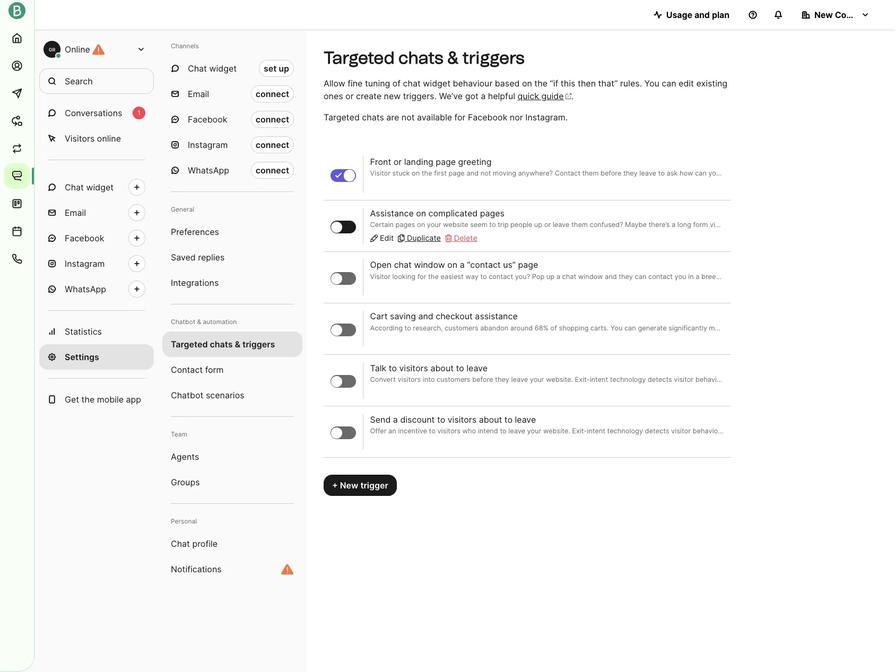Task type: vqa. For each thing, say whether or not it's contained in the screenshot.
easiest
yes



Task type: describe. For each thing, give the bounding box(es) containing it.
greeting
[[459, 157, 492, 167]]

wait
[[797, 273, 810, 281]]

or inside the allow fine tuning of chat widget behaviour based on the "if this then that" rules. you can edit existing ones or create new triggers. we've got a helpful
[[346, 91, 354, 101]]

nor
[[510, 112, 523, 123]]

you?
[[515, 273, 531, 281]]

landing
[[404, 157, 434, 167]]

2 horizontal spatial &
[[448, 48, 459, 68]]

settings link
[[39, 345, 154, 370]]

integrations link
[[162, 270, 303, 296]]

about inside send a discount to visitors about to leave 'link'
[[479, 414, 502, 425]]

assistance
[[370, 208, 414, 219]]

usage
[[667, 10, 693, 20]]

email link
[[39, 200, 154, 226]]

us"
[[503, 260, 516, 271]]

you
[[675, 273, 687, 281]]

2 vertical spatial chat
[[563, 273, 577, 281]]

you
[[645, 78, 660, 89]]

2 horizontal spatial chats
[[399, 48, 444, 68]]

1 vertical spatial or
[[394, 157, 402, 167]]

2 horizontal spatial for
[[812, 273, 821, 281]]

targeted chats & triggers link
[[162, 332, 303, 357]]

chat inside the allow fine tuning of chat widget behaviour based on the "if this then that" rules. you can edit existing ones or create new triggers. we've got a helpful
[[403, 78, 421, 89]]

2 vertical spatial the
[[82, 395, 95, 405]]

channels
[[171, 42, 199, 50]]

assistance on complicated pages
[[370, 208, 505, 219]]

0 horizontal spatial &
[[197, 318, 201, 326]]

0 horizontal spatial instagram
[[65, 259, 105, 269]]

set up
[[264, 63, 289, 74]]

not
[[402, 112, 415, 123]]

an
[[823, 273, 831, 281]]

talk to visitors about to leave link
[[370, 363, 725, 385]]

search link
[[39, 68, 154, 94]]

saved replies
[[171, 252, 225, 263]]

page inside open chat window on a "contact us" page visitor looking for the easiest way to contact you? pop up a chat window and they can contact you in a breeze, rather than having to wait for an email back. just ent
[[518, 260, 539, 271]]

mobile
[[97, 395, 124, 405]]

search
[[65, 76, 93, 87]]

groups link
[[162, 470, 303, 495]]

assistance on complicated pages link
[[370, 208, 725, 230]]

form
[[205, 365, 224, 375]]

send
[[370, 414, 391, 425]]

1 vertical spatial on
[[416, 208, 426, 219]]

a right pop
[[557, 273, 561, 281]]

1 horizontal spatial facebook
[[188, 114, 227, 125]]

1 vertical spatial chat
[[65, 182, 84, 193]]

visitor
[[370, 273, 391, 281]]

delete
[[454, 234, 478, 243]]

plan
[[713, 10, 730, 20]]

edit link
[[370, 233, 394, 244]]

triggers inside targeted chats & triggers 'link'
[[243, 339, 275, 350]]

a inside the allow fine tuning of chat widget behaviour based on the "if this then that" rules. you can edit existing ones or create new triggers. we've got a helpful
[[481, 91, 486, 101]]

allow fine tuning of chat widget behaviour based on the "if this then that" rules. you can edit existing ones or create new triggers. we've got a helpful
[[324, 78, 728, 101]]

visitors
[[65, 133, 95, 144]]

1 vertical spatial chat
[[394, 260, 412, 271]]

notifications link
[[162, 557, 303, 582]]

visitors online
[[65, 133, 121, 144]]

open
[[370, 260, 392, 271]]

quick guide
[[518, 91, 564, 101]]

tuning
[[365, 78, 390, 89]]

quick guide link
[[518, 91, 572, 101]]

2 vertical spatial chat
[[171, 539, 190, 550]]

whatsapp link
[[39, 277, 154, 302]]

0 horizontal spatial widget
[[86, 182, 114, 193]]

then
[[578, 78, 596, 89]]

chat widget link
[[39, 175, 154, 200]]

replies
[[198, 252, 225, 263]]

0 vertical spatial triggers
[[463, 48, 525, 68]]

scenarios
[[206, 390, 245, 401]]

widget inside the allow fine tuning of chat widget behaviour based on the "if this then that" rules. you can edit existing ones or create new triggers. we've got a helpful
[[423, 78, 451, 89]]

a inside 'link'
[[393, 414, 398, 425]]

cart saving and checkout assistance link
[[370, 311, 725, 333]]

quick
[[518, 91, 539, 101]]

triggers.
[[403, 91, 437, 101]]

having
[[765, 273, 787, 281]]

they
[[619, 273, 633, 281]]

rather
[[728, 273, 747, 281]]

new company button
[[794, 4, 879, 25]]

0 horizontal spatial leave
[[467, 363, 488, 374]]

usage and plan button
[[646, 4, 739, 25]]

personal
[[171, 518, 197, 526]]

1 vertical spatial window
[[579, 273, 603, 281]]

trigger
[[361, 481, 389, 491]]

get the mobile app link
[[39, 387, 154, 413]]

0 vertical spatial targeted chats & triggers
[[324, 48, 525, 68]]

the inside the allow fine tuning of chat widget behaviour based on the "if this then that" rules. you can edit existing ones or create new triggers. we've got a helpful
[[535, 78, 548, 89]]

easiest
[[441, 273, 464, 281]]

0 horizontal spatial chat widget
[[65, 182, 114, 193]]

1 horizontal spatial for
[[455, 112, 466, 123]]

0 horizontal spatial window
[[414, 260, 445, 271]]

just
[[871, 273, 885, 281]]

1 horizontal spatial whatsapp
[[188, 165, 229, 176]]

helpful
[[488, 91, 516, 101]]

about inside talk to visitors about to leave link
[[431, 363, 454, 374]]

statistics link
[[39, 319, 154, 345]]

looking
[[393, 273, 416, 281]]

contact
[[171, 365, 203, 375]]

& inside 'link'
[[235, 339, 241, 350]]

agents
[[171, 452, 199, 462]]

chatbot scenarios
[[171, 390, 245, 401]]

0 vertical spatial email
[[188, 89, 209, 99]]

chats inside 'link'
[[210, 339, 233, 350]]

company
[[836, 10, 875, 20]]

breeze,
[[702, 273, 726, 281]]

new company
[[815, 10, 875, 20]]

got
[[465, 91, 479, 101]]

get the mobile app
[[65, 395, 141, 405]]

groups
[[171, 477, 200, 488]]

ent
[[887, 273, 896, 281]]

preferences
[[171, 227, 219, 237]]



Task type: locate. For each thing, give the bounding box(es) containing it.
whatsapp
[[188, 165, 229, 176], [65, 284, 106, 295]]

whatsapp inside "link"
[[65, 284, 106, 295]]

set
[[264, 63, 277, 74]]

0 vertical spatial about
[[431, 363, 454, 374]]

0 vertical spatial instagram
[[188, 140, 228, 150]]

0 vertical spatial page
[[436, 157, 456, 167]]

a right the in
[[696, 273, 700, 281]]

0 horizontal spatial new
[[340, 481, 359, 491]]

chats
[[399, 48, 444, 68], [362, 112, 384, 123], [210, 339, 233, 350]]

visitors online link
[[39, 126, 154, 151]]

1 vertical spatial email
[[65, 208, 86, 218]]

0 horizontal spatial up
[[279, 63, 289, 74]]

3 connect from the top
[[256, 140, 289, 150]]

0 vertical spatial chatbot
[[171, 318, 195, 326]]

email down channels
[[188, 89, 209, 99]]

front or landing page greeting
[[370, 157, 492, 167]]

chat right pop
[[563, 273, 577, 281]]

2 vertical spatial targeted
[[171, 339, 208, 350]]

2 chatbot from the top
[[171, 390, 204, 401]]

email inside email link
[[65, 208, 86, 218]]

get
[[65, 395, 79, 405]]

on up duplicate
[[416, 208, 426, 219]]

1 horizontal spatial widget
[[209, 63, 237, 74]]

or right front
[[394, 157, 402, 167]]

1 vertical spatial visitors
[[448, 414, 477, 425]]

widget up we've on the top
[[423, 78, 451, 89]]

1 horizontal spatial or
[[394, 157, 402, 167]]

saved replies link
[[162, 245, 303, 270]]

targeted inside 'link'
[[171, 339, 208, 350]]

delete button
[[446, 233, 478, 244]]

contact
[[489, 273, 514, 281], [649, 273, 673, 281]]

checkout
[[436, 311, 473, 322]]

2 vertical spatial &
[[235, 339, 241, 350]]

1 horizontal spatial contact
[[649, 273, 673, 281]]

0 vertical spatial up
[[279, 63, 289, 74]]

1 horizontal spatial page
[[518, 260, 539, 271]]

on up "quick"
[[522, 78, 532, 89]]

1 horizontal spatial leave
[[515, 414, 536, 425]]

0 vertical spatial whatsapp
[[188, 165, 229, 176]]

1 vertical spatial page
[[518, 260, 539, 271]]

on
[[522, 78, 532, 89], [416, 208, 426, 219], [448, 260, 458, 271]]

0 horizontal spatial for
[[418, 273, 427, 281]]

this
[[561, 78, 576, 89]]

1 chatbot from the top
[[171, 318, 195, 326]]

send a discount to visitors about to leave link
[[370, 414, 725, 436]]

can inside open chat window on a "contact us" page visitor looking for the easiest way to contact you? pop up a chat window and they can contact you in a breeze, rather than having to wait for an email back. just ent
[[635, 273, 647, 281]]

0 vertical spatial widget
[[209, 63, 237, 74]]

conversations
[[65, 108, 122, 118]]

0 vertical spatial chat widget
[[188, 63, 237, 74]]

edit
[[380, 234, 394, 243]]

pages
[[480, 208, 505, 219]]

to
[[481, 273, 487, 281], [789, 273, 795, 281], [389, 363, 397, 374], [456, 363, 464, 374], [437, 414, 446, 425], [505, 414, 513, 425]]

1 vertical spatial chats
[[362, 112, 384, 123]]

front
[[370, 157, 391, 167]]

4 connect from the top
[[256, 165, 289, 176]]

0 horizontal spatial chats
[[210, 339, 233, 350]]

2 horizontal spatial on
[[522, 78, 532, 89]]

1 vertical spatial &
[[197, 318, 201, 326]]

chat
[[188, 63, 207, 74], [65, 182, 84, 193], [171, 539, 190, 550]]

1 vertical spatial chat widget
[[65, 182, 114, 193]]

0 horizontal spatial triggers
[[243, 339, 275, 350]]

0 horizontal spatial page
[[436, 157, 456, 167]]

we've
[[439, 91, 463, 101]]

0 vertical spatial targeted
[[324, 48, 395, 68]]

usage and plan
[[667, 10, 730, 20]]

1 horizontal spatial up
[[547, 273, 555, 281]]

targeted chats & triggers
[[324, 48, 525, 68], [171, 339, 275, 350]]

of
[[393, 78, 401, 89]]

visitors right discount
[[448, 414, 477, 425]]

1 horizontal spatial chats
[[362, 112, 384, 123]]

integrations
[[171, 278, 219, 288]]

whatsapp up general on the top
[[188, 165, 229, 176]]

0 vertical spatial the
[[535, 78, 548, 89]]

2 vertical spatial widget
[[86, 182, 114, 193]]

the left easiest
[[429, 273, 439, 281]]

create
[[356, 91, 382, 101]]

1 horizontal spatial triggers
[[463, 48, 525, 68]]

a right send
[[393, 414, 398, 425]]

available
[[417, 112, 452, 123]]

back.
[[852, 273, 869, 281]]

2 vertical spatial chats
[[210, 339, 233, 350]]

general
[[171, 205, 194, 213]]

0 horizontal spatial facebook
[[65, 233, 104, 244]]

0 horizontal spatial on
[[416, 208, 426, 219]]

online
[[65, 44, 90, 55]]

on up easiest
[[448, 260, 458, 271]]

& left automation
[[197, 318, 201, 326]]

talk
[[370, 363, 387, 374]]

widget left set
[[209, 63, 237, 74]]

and inside open chat window on a "contact us" page visitor looking for the easiest way to contact you? pop up a chat window and they can contact you in a breeze, rather than having to wait for an email back. just ent
[[605, 273, 617, 281]]

allow
[[324, 78, 345, 89]]

settings
[[65, 352, 99, 363]]

edit
[[679, 78, 694, 89]]

up right set
[[279, 63, 289, 74]]

instagram.
[[526, 112, 568, 123]]

can right you
[[662, 78, 677, 89]]

email up facebook link
[[65, 208, 86, 218]]

a right got
[[481, 91, 486, 101]]

visitors
[[400, 363, 428, 374], [448, 414, 477, 425]]

can inside the allow fine tuning of chat widget behaviour based on the "if this then that" rules. you can edit existing ones or create new triggers. we've got a helpful
[[662, 78, 677, 89]]

saved
[[171, 252, 196, 263]]

based
[[495, 78, 520, 89]]

targeted chats & triggers up 'of'
[[324, 48, 525, 68]]

0 vertical spatial &
[[448, 48, 459, 68]]

for right looking
[[418, 273, 427, 281]]

instagram
[[188, 140, 228, 150], [65, 259, 105, 269]]

1 horizontal spatial can
[[662, 78, 677, 89]]

and inside button
[[695, 10, 710, 20]]

new inside button
[[815, 10, 833, 20]]

new left company
[[815, 10, 833, 20]]

chat widget up email link on the top left of the page
[[65, 182, 114, 193]]

app
[[126, 395, 141, 405]]

0 horizontal spatial and
[[419, 311, 434, 322]]

whatsapp down instagram link
[[65, 284, 106, 295]]

chat up "triggers."
[[403, 78, 421, 89]]

existing
[[697, 78, 728, 89]]

visitors right talk
[[400, 363, 428, 374]]

way
[[466, 273, 479, 281]]

can right they
[[635, 273, 647, 281]]

for down we've on the top
[[455, 112, 466, 123]]

0 vertical spatial on
[[522, 78, 532, 89]]

1 horizontal spatial chat widget
[[188, 63, 237, 74]]

fine
[[348, 78, 363, 89]]

1 horizontal spatial visitors
[[448, 414, 477, 425]]

are
[[387, 112, 399, 123]]

window up easiest
[[414, 260, 445, 271]]

targeted chats & triggers inside 'link'
[[171, 339, 275, 350]]

chatbot scenarios link
[[162, 383, 303, 408]]

contact left the you
[[649, 273, 673, 281]]

0 vertical spatial chats
[[399, 48, 444, 68]]

1 vertical spatial whatsapp
[[65, 284, 106, 295]]

1 vertical spatial chatbot
[[171, 390, 204, 401]]

page right landing
[[436, 157, 456, 167]]

0 horizontal spatial visitors
[[400, 363, 428, 374]]

chat
[[403, 78, 421, 89], [394, 260, 412, 271], [563, 273, 577, 281]]

on inside the allow fine tuning of chat widget behaviour based on the "if this then that" rules. you can edit existing ones or create new triggers. we've got a helpful
[[522, 78, 532, 89]]

visitors inside 'link'
[[448, 414, 477, 425]]

chat up email link on the top left of the page
[[65, 182, 84, 193]]

1 horizontal spatial on
[[448, 260, 458, 271]]

targeted down ones
[[324, 112, 360, 123]]

discount
[[401, 414, 435, 425]]

0 vertical spatial or
[[346, 91, 354, 101]]

1 horizontal spatial new
[[815, 10, 833, 20]]

1 vertical spatial triggers
[[243, 339, 275, 350]]

chatbot for chatbot & automation
[[171, 318, 195, 326]]

targeted chats & triggers down automation
[[171, 339, 275, 350]]

or
[[346, 91, 354, 101], [394, 157, 402, 167]]

widget up email link on the top left of the page
[[86, 182, 114, 193]]

instagram link
[[39, 251, 154, 277]]

0 vertical spatial window
[[414, 260, 445, 271]]

cart
[[370, 311, 388, 322]]

1 vertical spatial the
[[429, 273, 439, 281]]

saving
[[390, 311, 416, 322]]

and
[[695, 10, 710, 20], [605, 273, 617, 281], [419, 311, 434, 322]]

1 connect from the top
[[256, 89, 289, 99]]

0 vertical spatial can
[[662, 78, 677, 89]]

targeted up the contact on the bottom left
[[171, 339, 208, 350]]

0 horizontal spatial targeted chats & triggers
[[171, 339, 275, 350]]

chat down channels
[[188, 63, 207, 74]]

& up "behaviour"
[[448, 48, 459, 68]]

0 horizontal spatial contact
[[489, 273, 514, 281]]

triggers up based
[[463, 48, 525, 68]]

chat widget down channels
[[188, 63, 237, 74]]

chats left 'are'
[[362, 112, 384, 123]]

1 horizontal spatial the
[[429, 273, 439, 281]]

1 horizontal spatial &
[[235, 339, 241, 350]]

chatbot & automation
[[171, 318, 237, 326]]

1 vertical spatial about
[[479, 414, 502, 425]]

0 horizontal spatial email
[[65, 208, 86, 218]]

ones
[[324, 91, 343, 101]]

page up you?
[[518, 260, 539, 271]]

0 vertical spatial chat
[[188, 63, 207, 74]]

0 vertical spatial and
[[695, 10, 710, 20]]

chatbot down the contact on the bottom left
[[171, 390, 204, 401]]

2 horizontal spatial the
[[535, 78, 548, 89]]

or down "fine"
[[346, 91, 354, 101]]

assistance
[[475, 311, 518, 322]]

0 horizontal spatial or
[[346, 91, 354, 101]]

window left they
[[579, 273, 603, 281]]

2 vertical spatial and
[[419, 311, 434, 322]]

1 horizontal spatial about
[[479, 414, 502, 425]]

connect for instagram
[[256, 140, 289, 150]]

& up contact form link
[[235, 339, 241, 350]]

chatbot left automation
[[171, 318, 195, 326]]

"contact
[[467, 260, 501, 271]]

2 connect from the top
[[256, 114, 289, 125]]

leave inside 'link'
[[515, 414, 536, 425]]

0 vertical spatial leave
[[467, 363, 488, 374]]

about
[[431, 363, 454, 374], [479, 414, 502, 425]]

agents link
[[162, 444, 303, 470]]

triggers
[[463, 48, 525, 68], [243, 339, 275, 350]]

connect for email
[[256, 89, 289, 99]]

1 vertical spatial leave
[[515, 414, 536, 425]]

connect for facebook
[[256, 114, 289, 125]]

and left they
[[605, 273, 617, 281]]

0 horizontal spatial can
[[635, 273, 647, 281]]

1 vertical spatial targeted
[[324, 112, 360, 123]]

open chat window on a "contact us" page visitor looking for the easiest way to contact you? pop up a chat window and they can contact you in a breeze, rather than having to wait for an email back. just ent
[[370, 260, 896, 281]]

and right saving at top
[[419, 311, 434, 322]]

gr
[[49, 46, 55, 52]]

the up quick guide
[[535, 78, 548, 89]]

a up easiest
[[460, 260, 465, 271]]

&
[[448, 48, 459, 68], [197, 318, 201, 326], [235, 339, 241, 350]]

1 horizontal spatial email
[[188, 89, 209, 99]]

1 horizontal spatial and
[[605, 273, 617, 281]]

1 vertical spatial instagram
[[65, 259, 105, 269]]

0 horizontal spatial about
[[431, 363, 454, 374]]

email
[[188, 89, 209, 99], [65, 208, 86, 218]]

0 horizontal spatial whatsapp
[[65, 284, 106, 295]]

contact down us"
[[489, 273, 514, 281]]

1 horizontal spatial targeted chats & triggers
[[324, 48, 525, 68]]

new right +
[[340, 481, 359, 491]]

in
[[689, 273, 694, 281]]

1 contact from the left
[[489, 273, 514, 281]]

0 vertical spatial visitors
[[400, 363, 428, 374]]

1 vertical spatial targeted chats & triggers
[[171, 339, 275, 350]]

up inside open chat window on a "contact us" page visitor looking for the easiest way to contact you? pop up a chat window and they can contact you in a breeze, rather than having to wait for an email back. just ent
[[547, 273, 555, 281]]

targeted up "fine"
[[324, 48, 395, 68]]

1 horizontal spatial instagram
[[188, 140, 228, 150]]

1 vertical spatial new
[[340, 481, 359, 491]]

complicated
[[429, 208, 478, 219]]

facebook link
[[39, 226, 154, 251]]

triggers up contact form link
[[243, 339, 275, 350]]

the right the get
[[82, 395, 95, 405]]

2 horizontal spatial facebook
[[468, 112, 508, 123]]

chat down the personal
[[171, 539, 190, 550]]

up right pop
[[547, 273, 555, 281]]

contact form
[[171, 365, 224, 375]]

and left plan
[[695, 10, 710, 20]]

chat up looking
[[394, 260, 412, 271]]

2 contact from the left
[[649, 273, 673, 281]]

0 vertical spatial chat
[[403, 78, 421, 89]]

1 vertical spatial up
[[547, 273, 555, 281]]

talk to visitors about to leave
[[370, 363, 488, 374]]

connect for whatsapp
[[256, 165, 289, 176]]

for left the an
[[812, 273, 821, 281]]

chats up 'of'
[[399, 48, 444, 68]]

chatbot for chatbot scenarios
[[171, 390, 204, 401]]

on inside open chat window on a "contact us" page visitor looking for the easiest way to contact you? pop up a chat window and they can contact you in a breeze, rather than having to wait for an email back. just ent
[[448, 260, 458, 271]]

chats down automation
[[210, 339, 233, 350]]

chatbot
[[171, 318, 195, 326], [171, 390, 204, 401]]

chat profile link
[[162, 532, 303, 557]]

1 horizontal spatial window
[[579, 273, 603, 281]]

new
[[815, 10, 833, 20], [340, 481, 359, 491]]

the inside open chat window on a "contact us" page visitor looking for the easiest way to contact you? pop up a chat window and they can contact you in a breeze, rather than having to wait for an email back. just ent
[[429, 273, 439, 281]]



